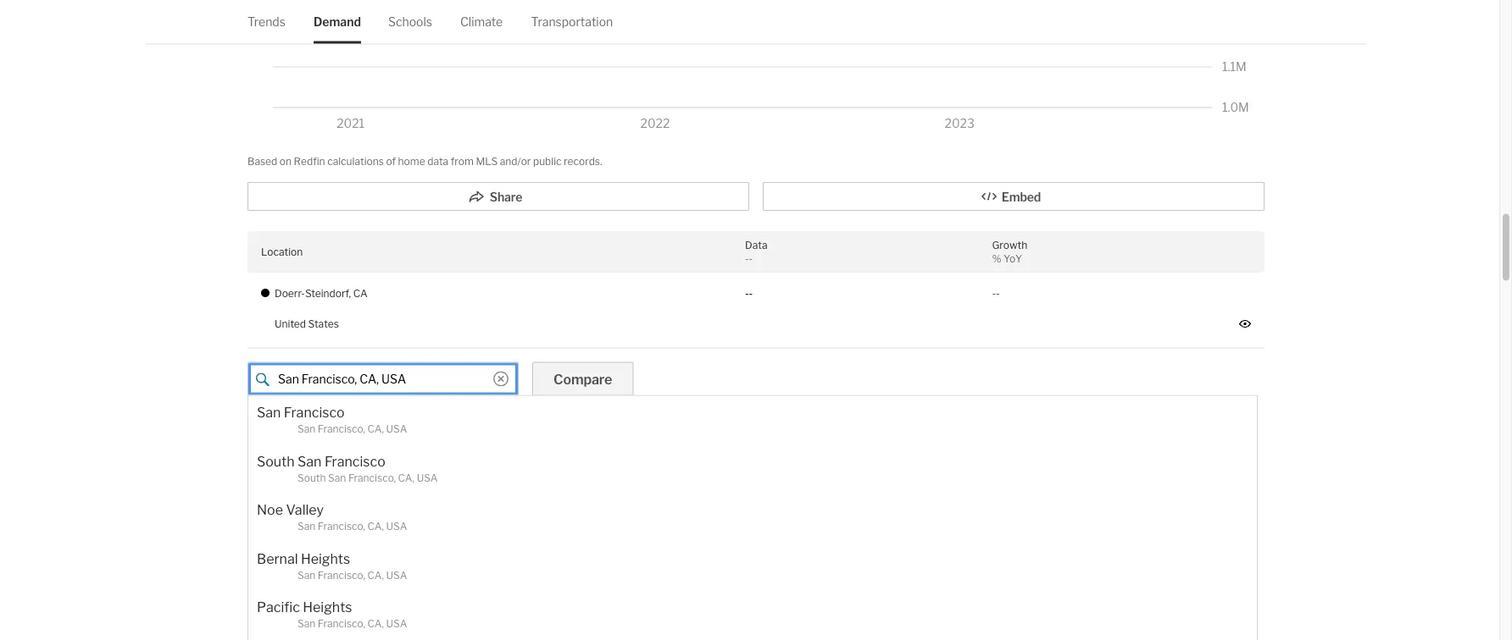 Task type: describe. For each thing, give the bounding box(es) containing it.
embed button
[[763, 183, 1265, 211]]

usa for pacific heights
[[386, 619, 407, 631]]

recent
[[298, 513, 340, 529]]

bernal
[[257, 551, 298, 568]]

pacific heights link
[[257, 600, 1248, 617]]

compare
[[553, 372, 612, 389]]

clear input button
[[493, 372, 509, 387]]

san up noe valley san francisco, ca, usa
[[328, 473, 346, 485]]

redfin
[[294, 156, 325, 168]]

recent
[[247, 559, 294, 575]]

share button
[[247, 183, 749, 211]]

home
[[247, 480, 300, 503]]

%
[[992, 253, 1001, 266]]

0 vertical spatial doerr-
[[275, 288, 305, 300]]

and/or
[[500, 156, 531, 168]]

2 -- from the left
[[992, 288, 1000, 300]]

embed
[[1002, 191, 1041, 205]]

compare button
[[532, 363, 633, 397]]

noe valley san francisco, ca, usa
[[257, 503, 407, 534]]

usa for noe valley
[[386, 521, 407, 534]]

location
[[261, 246, 303, 259]]

francisco, for pacific heights
[[318, 619, 365, 631]]

1 vertical spatial sold
[[308, 618, 335, 634]]

san francisco san francisco, ca, usa
[[257, 405, 407, 436]]

trends link
[[247, 0, 286, 43]]

demand link
[[314, 0, 361, 43]]

francisco inside san francisco san francisco, ca, usa
[[284, 405, 345, 422]]

yoy
[[1004, 253, 1022, 266]]

south san francisco south san francisco, ca, usa
[[257, 454, 438, 485]]

valley
[[286, 503, 324, 519]]

heights for pacific heights
[[303, 600, 352, 617]]

usa for bernal heights
[[386, 570, 407, 582]]

recently
[[247, 618, 305, 634]]

transportation link
[[531, 0, 613, 43]]

francisco inside south san francisco south san francisco, ca, usa
[[325, 454, 385, 470]]

climate
[[460, 14, 503, 29]]

san inside noe valley san francisco, ca, usa
[[297, 521, 316, 534]]

based on redfin calculations of home data from mls and/or public records.
[[247, 156, 602, 168]]

united
[[275, 318, 306, 331]]

home offer insights for doerr-steindorf
[[247, 480, 597, 503]]

based
[[247, 156, 277, 168]]

bernal heights san francisco, ca, usa
[[257, 551, 407, 582]]

data
[[745, 239, 767, 252]]

calculations
[[327, 156, 384, 168]]

insights
[[352, 480, 423, 503]]

and
[[383, 513, 407, 529]]

san inside bernal heights san francisco, ca, usa
[[297, 570, 316, 582]]

noe
[[257, 503, 283, 519]]

pacific
[[257, 600, 300, 617]]

for
[[426, 480, 452, 503]]

recently sold homes
[[247, 618, 381, 634]]

of
[[386, 156, 396, 168]]

growth
[[992, 239, 1027, 252]]

growth % yoy
[[992, 239, 1027, 266]]



Task type: vqa. For each thing, say whether or not it's contained in the screenshot.


Task type: locate. For each thing, give the bounding box(es) containing it.
ca, inside pacific heights san francisco, ca, usa
[[367, 619, 384, 631]]

heights for bernal heights
[[301, 551, 350, 568]]

1 vertical spatial doerr-
[[456, 480, 514, 503]]

0 vertical spatial sold
[[464, 513, 491, 529]]

pacific heights san francisco, ca, usa
[[257, 600, 407, 631]]

offers
[[343, 513, 381, 529], [297, 559, 336, 575]]

public
[[533, 156, 562, 168]]

steindorf,
[[305, 288, 351, 300]]

francisco, down bernal heights san francisco, ca, usa
[[318, 619, 365, 631]]

usa inside noe valley san francisco, ca, usa
[[386, 521, 407, 534]]

steindorf
[[514, 480, 597, 503]]

1 horizontal spatial offers
[[343, 513, 381, 529]]

mls
[[476, 156, 498, 168]]

ca,
[[367, 424, 384, 436], [398, 473, 415, 485], [367, 521, 384, 534], [367, 570, 384, 582], [367, 619, 384, 631]]

usa for san francisco
[[386, 424, 407, 436]]

share
[[490, 191, 522, 205]]

offer
[[304, 480, 348, 503]]

1 vertical spatial homes
[[338, 618, 381, 634]]

ca, for noe valley
[[367, 521, 384, 534]]

1 horizontal spatial doerr-
[[456, 480, 514, 503]]

0 horizontal spatial homes
[[338, 618, 381, 634]]

0 vertical spatial south
[[257, 454, 295, 470]]

heights
[[301, 551, 350, 568], [303, 600, 352, 617]]

Add Location search field
[[247, 363, 519, 397]]

records.
[[564, 156, 602, 168]]

francisco, inside san francisco san francisco, ca, usa
[[318, 424, 365, 436]]

--
[[745, 288, 753, 300], [992, 288, 1000, 300]]

san down bernal
[[297, 570, 316, 582]]

0 horizontal spatial south
[[257, 454, 295, 470]]

on
[[280, 156, 292, 168]]

wrapper image
[[256, 374, 270, 387]]

francisco, for noe valley
[[318, 521, 365, 534]]

0 vertical spatial francisco
[[284, 405, 345, 422]]

schools link
[[388, 0, 432, 43]]

south
[[257, 454, 295, 470], [297, 473, 326, 485]]

-
[[745, 253, 749, 266], [749, 253, 753, 266], [745, 288, 749, 300], [749, 288, 753, 300], [992, 288, 996, 300], [996, 288, 1000, 300]]

heights inside bernal heights san francisco, ca, usa
[[301, 551, 350, 568]]

homes
[[494, 513, 537, 529], [338, 618, 381, 634]]

heights inside pacific heights san francisco, ca, usa
[[303, 600, 352, 617]]

usa right recently sold homes
[[386, 619, 407, 631]]

ca, for bernal heights
[[367, 570, 384, 582]]

offers right recent on the bottom
[[297, 559, 336, 575]]

san inside pacific heights san francisco, ca, usa
[[297, 619, 316, 631]]

0 vertical spatial homes
[[494, 513, 537, 529]]

usa inside san francisco san francisco, ca, usa
[[386, 424, 407, 436]]

1 horizontal spatial --
[[992, 288, 1000, 300]]

usa up recently
[[417, 473, 438, 485]]

ca, inside south san francisco south san francisco, ca, usa
[[398, 473, 415, 485]]

san up south san francisco south san francisco, ca, usa
[[297, 424, 316, 436]]

ca, inside san francisco san francisco, ca, usa
[[367, 424, 384, 436]]

ca, for san francisco
[[367, 424, 384, 436]]

0 horizontal spatial doerr-
[[275, 288, 305, 300]]

usa inside south san francisco south san francisco, ca, usa
[[417, 473, 438, 485]]

1 vertical spatial heights
[[303, 600, 352, 617]]

states
[[308, 318, 339, 331]]

south up valley
[[297, 473, 326, 485]]

francisco, inside pacific heights san francisco, ca, usa
[[318, 619, 365, 631]]

san francisco link
[[257, 405, 1248, 422]]

trends
[[247, 14, 286, 29]]

doerr-
[[275, 288, 305, 300], [456, 480, 514, 503]]

ca, for pacific heights
[[367, 619, 384, 631]]

francisco
[[284, 405, 345, 422], [325, 454, 385, 470]]

usa down insights
[[386, 521, 407, 534]]

0 vertical spatial offers
[[343, 513, 381, 529]]

heights up recently sold homes
[[303, 600, 352, 617]]

san down wrapper image
[[257, 405, 281, 422]]

san up offer
[[298, 454, 322, 470]]

francisco, for san francisco
[[318, 424, 365, 436]]

usa down add location search box
[[386, 424, 407, 436]]

francisco, inside noe valley san francisco, ca, usa
[[318, 521, 365, 534]]

1 horizontal spatial homes
[[494, 513, 537, 529]]

sold
[[464, 513, 491, 529], [308, 618, 335, 634]]

data --
[[745, 239, 767, 266]]

1 vertical spatial offers
[[297, 559, 336, 575]]

francisco,
[[318, 424, 365, 436], [348, 473, 396, 485], [318, 521, 365, 534], [318, 570, 365, 582], [318, 619, 365, 631]]

san down valley
[[297, 521, 316, 534]]

explore
[[247, 513, 295, 529]]

francisco, right offer
[[348, 473, 396, 485]]

doerr- up united
[[275, 288, 305, 300]]

in
[[540, 513, 551, 529]]

ca, up south san francisco south san francisco, ca, usa
[[367, 424, 384, 436]]

offers left and
[[343, 513, 381, 529]]

ca, inside bernal heights san francisco, ca, usa
[[367, 570, 384, 582]]

home
[[398, 156, 425, 168]]

ca, down insights
[[367, 521, 384, 534]]

francisco, inside bernal heights san francisco, ca, usa
[[318, 570, 365, 582]]

0 horizontal spatial --
[[745, 288, 753, 300]]

-- down data --
[[745, 288, 753, 300]]

schools
[[388, 14, 432, 29]]

demand
[[314, 14, 361, 29]]

usa inside pacific heights san francisco, ca, usa
[[386, 619, 407, 631]]

francisco up offer
[[325, 454, 385, 470]]

1 vertical spatial south
[[297, 473, 326, 485]]

-- down %
[[992, 288, 1000, 300]]

usa inside bernal heights san francisco, ca, usa
[[386, 570, 407, 582]]

1 horizontal spatial south
[[297, 473, 326, 485]]

ca
[[353, 288, 368, 300]]

1 -- from the left
[[745, 288, 753, 300]]

homes down bernal heights san francisco, ca, usa
[[338, 618, 381, 634]]

south san francisco link
[[257, 454, 1248, 471]]

noe valley link
[[257, 503, 1248, 520]]

francisco, inside south san francisco south san francisco, ca, usa
[[348, 473, 396, 485]]

united states
[[275, 318, 339, 331]]

francisco, up south san francisco south san francisco, ca, usa
[[318, 424, 365, 436]]

ca, down bernal heights san francisco, ca, usa
[[367, 619, 384, 631]]

heights down recent
[[301, 551, 350, 568]]

0 vertical spatial heights
[[301, 551, 350, 568]]

doerr-steindorf, ca
[[275, 288, 368, 300]]

0 horizontal spatial offers
[[297, 559, 336, 575]]

from
[[451, 156, 474, 168]]

ca, left for
[[398, 473, 415, 485]]

francisco up south san francisco south san francisco, ca, usa
[[284, 405, 345, 422]]

recently
[[410, 513, 462, 529]]

data
[[427, 156, 449, 168]]

explore recent offers and recently sold homes in
[[247, 513, 554, 529]]

recent offers
[[247, 559, 336, 575]]

transportation
[[531, 14, 613, 29]]

climate link
[[460, 0, 503, 43]]

usa down and
[[386, 570, 407, 582]]

1 horizontal spatial sold
[[464, 513, 491, 529]]

francisco, down offer
[[318, 521, 365, 534]]

doerr- right for
[[456, 480, 514, 503]]

ca, inside noe valley san francisco, ca, usa
[[367, 521, 384, 534]]

san
[[257, 405, 281, 422], [297, 424, 316, 436], [298, 454, 322, 470], [328, 473, 346, 485], [297, 521, 316, 534], [297, 570, 316, 582], [297, 619, 316, 631]]

bernal heights link
[[257, 551, 1248, 568]]

ca, down and
[[367, 570, 384, 582]]

1 vertical spatial francisco
[[325, 454, 385, 470]]

search input image
[[493, 372, 509, 387]]

homes left in
[[494, 513, 537, 529]]

san down pacific
[[297, 619, 316, 631]]

0 horizontal spatial sold
[[308, 618, 335, 634]]

francisco, for bernal heights
[[318, 570, 365, 582]]

south up 'home'
[[257, 454, 295, 470]]

usa
[[386, 424, 407, 436], [417, 473, 438, 485], [386, 521, 407, 534], [386, 570, 407, 582], [386, 619, 407, 631]]

francisco, up pacific heights san francisco, ca, usa
[[318, 570, 365, 582]]



